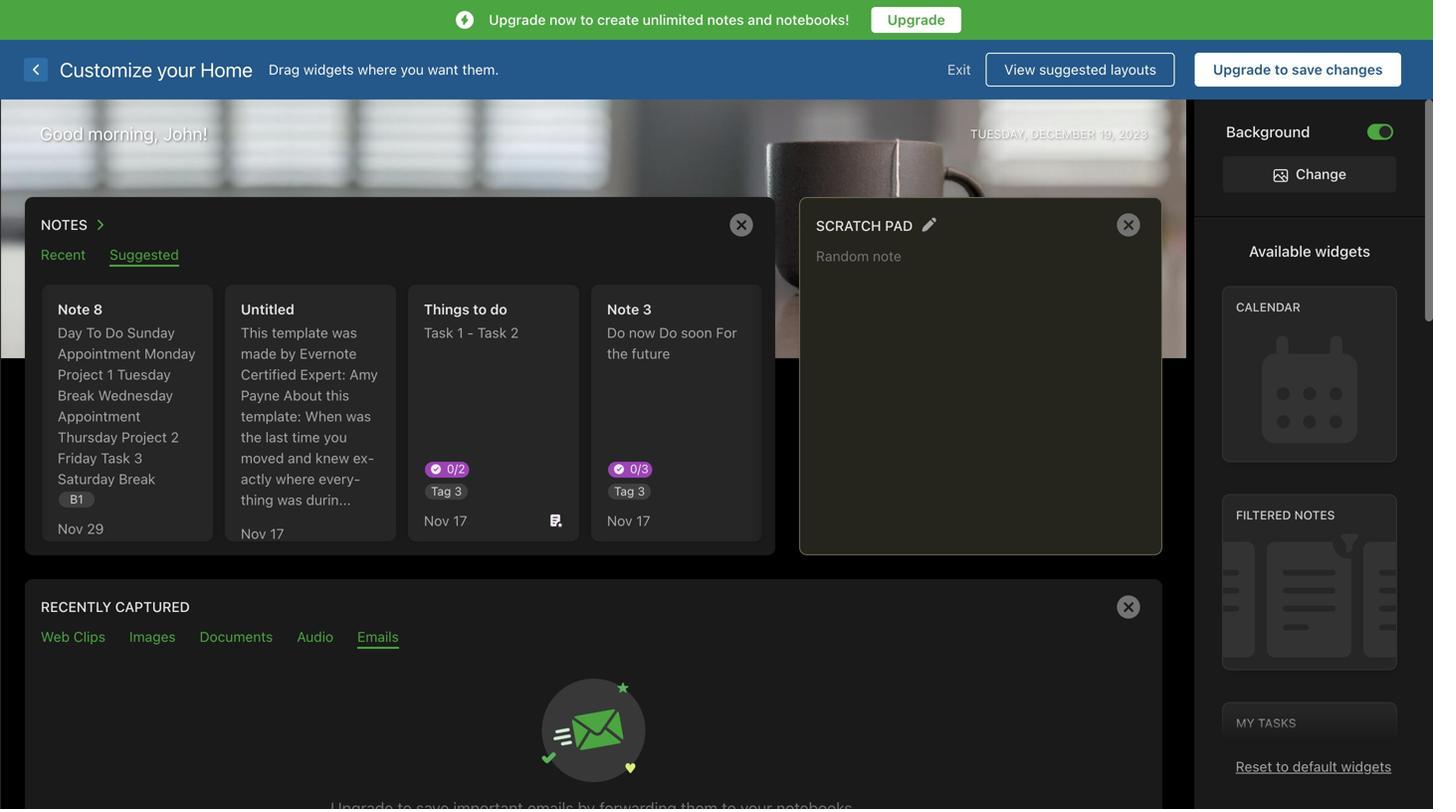 Task type: locate. For each thing, give the bounding box(es) containing it.
2 horizontal spatial upgrade
[[1213, 61, 1271, 78]]

to inside button
[[1275, 61, 1289, 78]]

exit button
[[933, 53, 986, 87]]

upgrade inside upgrade to save changes button
[[1213, 61, 1271, 78]]

notes
[[707, 11, 744, 28]]

widgets right drag
[[304, 61, 354, 78]]

pad
[[885, 217, 913, 234]]

widgets right available
[[1315, 242, 1371, 260]]

upgrade for upgrade
[[888, 11, 946, 28]]

upgrade inside upgrade button
[[888, 11, 946, 28]]

to for reset
[[1276, 759, 1289, 775]]

create
[[597, 11, 639, 28]]

remove image
[[722, 205, 762, 245], [1109, 205, 1149, 245], [1109, 587, 1149, 627]]

widgets for available
[[1315, 242, 1371, 260]]

good morning, john!
[[40, 123, 208, 144]]

home
[[200, 58, 253, 81]]

your
[[157, 58, 196, 81]]

to right reset in the bottom right of the page
[[1276, 759, 1289, 775]]

upgrade for upgrade to save changes
[[1213, 61, 1271, 78]]

0 vertical spatial to
[[580, 11, 594, 28]]

change button
[[1224, 156, 1397, 192]]

upgrade left save
[[1213, 61, 1271, 78]]

upgrade up exit button on the top right of the page
[[888, 11, 946, 28]]

changes
[[1326, 61, 1383, 78]]

unlimited
[[643, 11, 704, 28]]

now
[[550, 11, 577, 28]]

view suggested layouts button
[[986, 53, 1175, 87]]

upgrade
[[489, 11, 546, 28], [888, 11, 946, 28], [1213, 61, 1271, 78]]

to right now at top left
[[580, 11, 594, 28]]

exit
[[948, 61, 971, 78]]

view suggested layouts
[[1005, 61, 1157, 78]]

customize
[[60, 58, 152, 81]]

to
[[580, 11, 594, 28], [1275, 61, 1289, 78], [1276, 759, 1289, 775]]

background image
[[1380, 126, 1392, 138]]

widgets right the default
[[1342, 759, 1392, 775]]

0 horizontal spatial upgrade
[[489, 11, 546, 28]]

drag
[[269, 61, 300, 78]]

widgets
[[304, 61, 354, 78], [1315, 242, 1371, 260], [1342, 759, 1392, 775]]

1 vertical spatial widgets
[[1315, 242, 1371, 260]]

1 vertical spatial to
[[1275, 61, 1289, 78]]

my tasks
[[1236, 716, 1297, 730]]

layouts
[[1111, 61, 1157, 78]]

change
[[1296, 166, 1347, 182]]

0 vertical spatial widgets
[[304, 61, 354, 78]]

2 vertical spatial to
[[1276, 759, 1289, 775]]

1 horizontal spatial upgrade
[[888, 11, 946, 28]]

notes
[[1295, 508, 1335, 522]]

filtered
[[1236, 508, 1291, 522]]

widgets for drag
[[304, 61, 354, 78]]

scratch pad button
[[816, 212, 913, 238]]

available widgets
[[1249, 242, 1371, 260]]

upgrade left now at top left
[[489, 11, 546, 28]]

to left save
[[1275, 61, 1289, 78]]

good
[[40, 123, 83, 144]]

edit widget title image
[[922, 217, 937, 232]]

reset
[[1236, 759, 1273, 775]]

suggested
[[1039, 61, 1107, 78]]

available
[[1249, 242, 1312, 260]]

drag widgets where you want them.
[[269, 61, 499, 78]]



Task type: vqa. For each thing, say whether or not it's contained in the screenshot.
MORE ACTIONS AND VIEW OPTIONS image
no



Task type: describe. For each thing, give the bounding box(es) containing it.
2 vertical spatial widgets
[[1342, 759, 1392, 775]]

upgrade now to create unlimited notes and notebooks!
[[489, 11, 850, 28]]

upgrade for upgrade now to create unlimited notes and notebooks!
[[489, 11, 546, 28]]

where
[[358, 61, 397, 78]]

reset to default widgets
[[1236, 759, 1392, 775]]

customize your home
[[60, 58, 253, 81]]

reset to default widgets button
[[1236, 759, 1392, 775]]

you
[[401, 61, 424, 78]]

john!
[[163, 123, 208, 144]]

calendar
[[1236, 300, 1301, 314]]

filtered notes
[[1236, 508, 1335, 522]]

and
[[748, 11, 772, 28]]

save
[[1292, 61, 1323, 78]]

scratch pad
[[816, 217, 913, 234]]

scratch
[[816, 217, 882, 234]]

default
[[1293, 759, 1338, 775]]

tasks
[[1258, 716, 1297, 730]]

background
[[1226, 123, 1310, 140]]

2023
[[1118, 127, 1148, 141]]

upgrade to save changes
[[1213, 61, 1383, 78]]

them.
[[462, 61, 499, 78]]

morning,
[[88, 123, 159, 144]]

want
[[428, 61, 459, 78]]

view
[[1005, 61, 1036, 78]]

upgrade to save changes button
[[1195, 53, 1402, 87]]

tuesday,
[[971, 127, 1027, 141]]

tuesday, december 19, 2023
[[971, 127, 1148, 141]]

to for upgrade
[[1275, 61, 1289, 78]]

19,
[[1099, 127, 1115, 141]]

my
[[1236, 716, 1255, 730]]

december
[[1031, 127, 1095, 141]]

notebooks!
[[776, 11, 850, 28]]

upgrade button
[[872, 7, 961, 33]]



